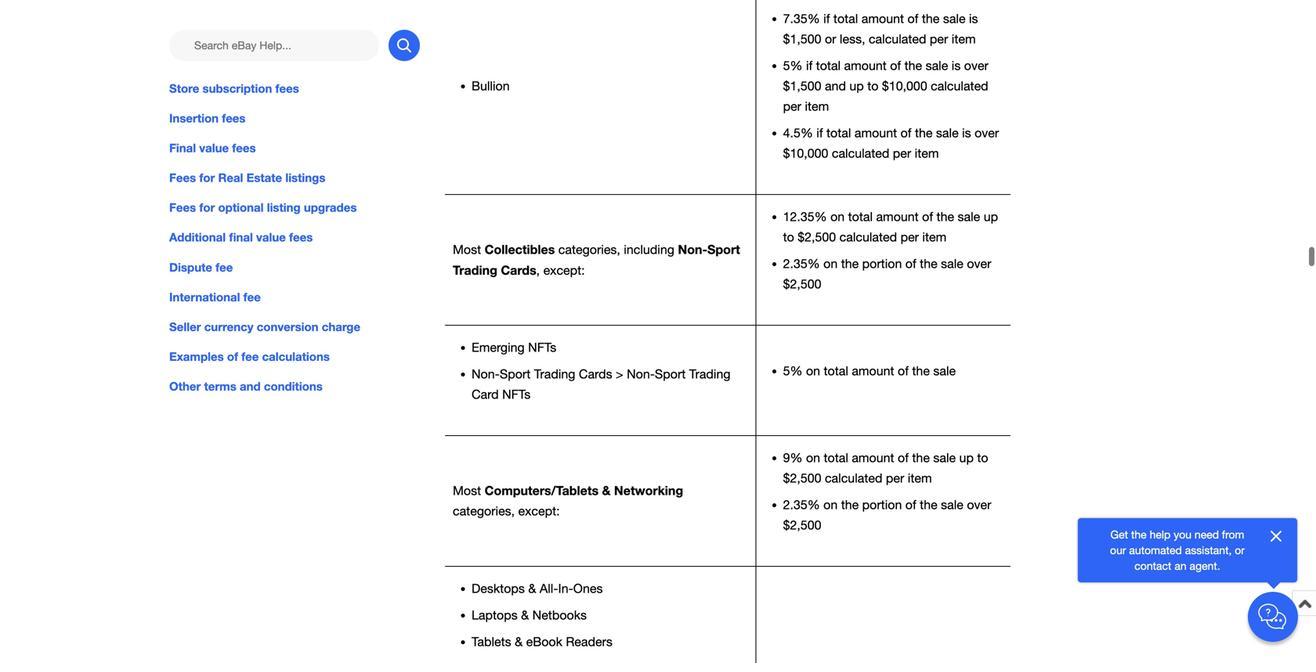 Task type: vqa. For each thing, say whether or not it's contained in the screenshot.
deals
no



Task type: describe. For each thing, give the bounding box(es) containing it.
networking
[[614, 483, 683, 498]]

in-
[[558, 582, 573, 596]]

most computers/tablets & networking categories, except:
[[453, 483, 683, 519]]

$2,500 inside 9% on total amount of the sale up to $2,500 calculated per item
[[783, 471, 821, 486]]

netbooks
[[532, 608, 587, 623]]

calculated for 4.5% if total amount of the sale is over $10,000 calculated per item
[[832, 146, 889, 161]]

collectibles
[[485, 242, 555, 257]]

emerging
[[472, 340, 525, 355]]

currency
[[204, 320, 253, 334]]

store
[[169, 81, 199, 96]]

the inside 7.35% if total amount of the sale is $1,500 or less, calculated per item
[[922, 11, 940, 26]]

4.5% if total amount of the sale is over $10,000 calculated per item
[[783, 126, 999, 161]]

examples of fee calculations link
[[169, 348, 420, 365]]

additional final value fees
[[169, 230, 313, 245]]

international fee
[[169, 290, 261, 304]]

get
[[1110, 528, 1128, 541]]

fees for fees for optional listing upgrades
[[169, 201, 196, 215]]

amount for 5% if total amount of the sale is over $1,500 and up to $10,000 calculated per item
[[844, 58, 887, 73]]

fees for optional listing upgrades link
[[169, 199, 420, 216]]

per for 9% on total amount of the sale up to $2,500 calculated per item
[[886, 471, 904, 486]]

insertion fees
[[169, 111, 246, 125]]

to inside 5% if total amount of the sale is over $1,500 and up to $10,000 calculated per item
[[867, 79, 879, 93]]

final value fees link
[[169, 140, 420, 157]]

fee for dispute fee
[[216, 260, 233, 274]]

total for 5% on total amount of the sale
[[824, 364, 848, 378]]

seller currency conversion charge link
[[169, 318, 420, 336]]

final
[[169, 141, 196, 155]]

cards for non-sport trading cards
[[501, 263, 536, 278]]

>
[[616, 367, 623, 381]]

if for 4.5%
[[816, 126, 823, 140]]

listings
[[285, 171, 325, 185]]

additional
[[169, 230, 226, 245]]

seller
[[169, 320, 201, 334]]

estate
[[246, 171, 282, 185]]

2 vertical spatial fee
[[241, 350, 259, 364]]

5% on total amount of the sale
[[783, 364, 956, 378]]

international
[[169, 290, 240, 304]]

laptops & netbooks
[[472, 608, 587, 623]]

tablets & ebook readers
[[472, 635, 612, 649]]

2.35% on the portion of the sale over $2,500 for computers/tablets & networking
[[783, 498, 991, 533]]

over inside 4.5% if total amount of the sale is over $10,000 calculated per item
[[975, 126, 999, 140]]

0 vertical spatial nfts
[[528, 340, 556, 355]]

up inside 5% if total amount of the sale is over $1,500 and up to $10,000 calculated per item
[[849, 79, 864, 93]]

most collectibles categories, including
[[453, 242, 678, 257]]

listing
[[267, 201, 301, 215]]

trading for non-sport trading cards > non-sport trading card nfts
[[534, 367, 575, 381]]

7.35%
[[783, 11, 820, 26]]

conditions
[[264, 380, 323, 394]]

the inside 4.5% if total amount of the sale is over $10,000 calculated per item
[[915, 126, 933, 140]]

final value fees
[[169, 141, 256, 155]]

up for collectibles
[[984, 210, 998, 224]]

computers/tablets
[[485, 483, 599, 498]]

calculated inside 7.35% if total amount of the sale is $1,500 or less, calculated per item
[[869, 32, 926, 46]]

non-sport trading cards > non-sport trading card nfts
[[472, 367, 731, 402]]

automated
[[1129, 544, 1182, 557]]

except: inside most computers/tablets & networking categories, except:
[[518, 504, 560, 519]]

less,
[[840, 32, 865, 46]]

the inside 9% on total amount of the sale up to $2,500 calculated per item
[[912, 451, 930, 465]]

the inside get the help you need from our automated assistant, or contact an agent.
[[1131, 528, 1147, 541]]

and inside 5% if total amount of the sale is over $1,500 and up to $10,000 calculated per item
[[825, 79, 846, 93]]

bullion
[[472, 79, 510, 93]]

ones
[[573, 582, 603, 596]]

sale inside 5% if total amount of the sale is over $1,500 and up to $10,000 calculated per item
[[926, 58, 948, 73]]

contact
[[1135, 560, 1172, 573]]

2.35% on the portion of the sale over $2,500 for collectibles
[[783, 257, 991, 291]]

sport for non-sport trading cards > non-sport trading card nfts
[[500, 367, 531, 381]]

store subscription fees
[[169, 81, 299, 96]]

1 horizontal spatial sport
[[655, 367, 686, 381]]

Search eBay Help... text field
[[169, 30, 379, 61]]

seller currency conversion charge
[[169, 320, 360, 334]]

total for 5% if total amount of the sale is over $1,500 and up to $10,000 calculated per item
[[816, 58, 841, 73]]

sale inside 4.5% if total amount of the sale is over $10,000 calculated per item
[[936, 126, 959, 140]]

terms
[[204, 380, 236, 394]]

subscription
[[203, 81, 272, 96]]

the inside 12.35% on total amount of the sale up to $2,500 calculated per item
[[937, 210, 954, 224]]

international fee link
[[169, 289, 420, 306]]

7.35% if total amount of the sale is $1,500 or less, calculated per item
[[783, 11, 978, 46]]

categories, inside most computers/tablets & networking categories, except:
[[453, 504, 515, 519]]

additional final value fees link
[[169, 229, 420, 246]]

from
[[1222, 528, 1244, 541]]

fees for optional listing upgrades
[[169, 201, 357, 215]]

sale inside 12.35% on total amount of the sale up to $2,500 calculated per item
[[958, 210, 980, 224]]

$1,500 inside 5% if total amount of the sale is over $1,500 and up to $10,000 calculated per item
[[783, 79, 821, 93]]

most for computers/tablets
[[453, 484, 481, 498]]

desktops
[[472, 582, 525, 596]]

of inside 4.5% if total amount of the sale is over $10,000 calculated per item
[[901, 126, 911, 140]]

portion for collectibles
[[862, 257, 902, 271]]

dispute fee
[[169, 260, 233, 274]]

per for 4.5% if total amount of the sale is over $10,000 calculated per item
[[893, 146, 911, 161]]

or for $1,500
[[825, 32, 836, 46]]

including
[[624, 242, 674, 257]]

sale inside 7.35% if total amount of the sale is $1,500 or less, calculated per item
[[943, 11, 966, 26]]

& for all-
[[528, 582, 536, 596]]

other terms and conditions
[[169, 380, 323, 394]]

$10,000 inside 5% if total amount of the sale is over $1,500 and up to $10,000 calculated per item
[[882, 79, 927, 93]]

fees for real estate listings
[[169, 171, 325, 185]]

non-sport trading cards
[[453, 242, 740, 278]]

insertion
[[169, 111, 219, 125]]

0 vertical spatial except:
[[543, 263, 585, 278]]

of inside the examples of fee calculations link
[[227, 350, 238, 364]]

fees for fees for real estate listings
[[169, 171, 196, 185]]

if for 7.35%
[[823, 11, 830, 26]]

amount for 4.5% if total amount of the sale is over $10,000 calculated per item
[[855, 126, 897, 140]]

item for 4.5% if total amount of the sale is over $10,000 calculated per item
[[915, 146, 939, 161]]

upgrades
[[304, 201, 357, 215]]

12.35% on total amount of the sale up to $2,500 calculated per item
[[783, 210, 998, 244]]



Task type: locate. For each thing, give the bounding box(es) containing it.
1 horizontal spatial value
[[256, 230, 286, 245]]

0 vertical spatial up
[[849, 79, 864, 93]]

charge
[[322, 320, 360, 334]]

per inside 5% if total amount of the sale is over $1,500 and up to $10,000 calculated per item
[[783, 99, 801, 114]]

or for assistant,
[[1235, 544, 1245, 557]]

$1,500
[[783, 32, 821, 46], [783, 79, 821, 93]]

5% if total amount of the sale is over $1,500 and up to $10,000 calculated per item
[[783, 58, 989, 114]]

fees up additional
[[169, 201, 196, 215]]

amount for 9% on total amount of the sale up to $2,500 calculated per item
[[852, 451, 894, 465]]

real
[[218, 171, 243, 185]]

2 2.35% from the top
[[783, 498, 820, 512]]

2 vertical spatial to
[[977, 451, 988, 465]]

sport inside non-sport trading cards
[[707, 242, 740, 257]]

$1,500 inside 7.35% if total amount of the sale is $1,500 or less, calculated per item
[[783, 32, 821, 46]]

2 5% from the top
[[783, 364, 803, 378]]

over
[[964, 58, 989, 73], [975, 126, 999, 140], [967, 257, 991, 271], [967, 498, 991, 512]]

and
[[825, 79, 846, 93], [240, 380, 261, 394]]

to inside 9% on total amount of the sale up to $2,500 calculated per item
[[977, 451, 988, 465]]

nfts right emerging
[[528, 340, 556, 355]]

fee for international fee
[[243, 290, 261, 304]]

1 2.35% from the top
[[783, 257, 820, 271]]

1 vertical spatial nfts
[[502, 387, 531, 402]]

is for $10,000
[[952, 58, 961, 73]]

0 vertical spatial for
[[199, 171, 215, 185]]

for left the real
[[199, 171, 215, 185]]

fees up insertion fees link on the top of page
[[275, 81, 299, 96]]

laptops
[[472, 608, 518, 623]]

fee up seller currency conversion charge on the left
[[243, 290, 261, 304]]

sale inside 9% on total amount of the sale up to $2,500 calculated per item
[[933, 451, 956, 465]]

calculated for 12.35% on total amount of the sale up to $2,500 calculated per item
[[839, 230, 897, 244]]

2.35% on the portion of the sale over $2,500 down 12.35% on total amount of the sale up to $2,500 calculated per item
[[783, 257, 991, 291]]

except: down most collectibles categories, including
[[543, 263, 585, 278]]

5% for 5% on total amount of the sale
[[783, 364, 803, 378]]

calculated inside 4.5% if total amount of the sale is over $10,000 calculated per item
[[832, 146, 889, 161]]

most inside most collectibles categories, including
[[453, 242, 481, 257]]

for for optional
[[199, 201, 215, 215]]

if inside 7.35% if total amount of the sale is $1,500 or less, calculated per item
[[823, 11, 830, 26]]

categories, up , except:
[[558, 242, 620, 257]]

non- for non-sport trading cards
[[678, 242, 707, 257]]

0 horizontal spatial if
[[806, 58, 813, 73]]

if down 7.35%
[[806, 58, 813, 73]]

1 horizontal spatial trading
[[534, 367, 575, 381]]

& left "networking"
[[602, 483, 611, 498]]

2 vertical spatial up
[[959, 451, 974, 465]]

nfts right card
[[502, 387, 531, 402]]

fees up fees for real estate listings
[[232, 141, 256, 155]]

value
[[199, 141, 229, 155], [256, 230, 286, 245]]

0 vertical spatial portion
[[862, 257, 902, 271]]

sport right including
[[707, 242, 740, 257]]

fees inside 'link'
[[169, 201, 196, 215]]

2 2.35% on the portion of the sale over $2,500 from the top
[[783, 498, 991, 533]]

1 fees from the top
[[169, 171, 196, 185]]

most for collectibles
[[453, 242, 481, 257]]

for for real
[[199, 171, 215, 185]]

nfts inside non-sport trading cards > non-sport trading card nfts
[[502, 387, 531, 402]]

2 horizontal spatial trading
[[689, 367, 731, 381]]

except:
[[543, 263, 585, 278], [518, 504, 560, 519]]

to for computers/tablets & networking
[[977, 451, 988, 465]]

,
[[536, 263, 540, 278]]

card
[[472, 387, 499, 402]]

if inside 4.5% if total amount of the sale is over $10,000 calculated per item
[[816, 126, 823, 140]]

0 vertical spatial fee
[[216, 260, 233, 274]]

0 vertical spatial cards
[[501, 263, 536, 278]]

most
[[453, 242, 481, 257], [453, 484, 481, 498]]

0 vertical spatial value
[[199, 141, 229, 155]]

0 horizontal spatial categories,
[[453, 504, 515, 519]]

item inside 9% on total amount of the sale up to $2,500 calculated per item
[[908, 471, 932, 486]]

2.35%
[[783, 257, 820, 271], [783, 498, 820, 512]]

fees down store subscription fees
[[222, 111, 246, 125]]

all-
[[540, 582, 558, 596]]

agent.
[[1190, 560, 1220, 573]]

up inside 9% on total amount of the sale up to $2,500 calculated per item
[[959, 451, 974, 465]]

0 vertical spatial 2.35%
[[783, 257, 820, 271]]

you
[[1174, 528, 1192, 541]]

sport right >
[[655, 367, 686, 381]]

cards down collectibles
[[501, 263, 536, 278]]

portion down 12.35% on total amount of the sale up to $2,500 calculated per item
[[862, 257, 902, 271]]

of inside 5% if total amount of the sale is over $1,500 and up to $10,000 calculated per item
[[890, 58, 901, 73]]

9% on total amount of the sale up to $2,500 calculated per item
[[783, 451, 988, 486]]

on inside 12.35% on total amount of the sale up to $2,500 calculated per item
[[830, 210, 845, 224]]

dispute
[[169, 260, 212, 274]]

2 horizontal spatial if
[[823, 11, 830, 26]]

1 horizontal spatial cards
[[579, 367, 612, 381]]

per inside 4.5% if total amount of the sale is over $10,000 calculated per item
[[893, 146, 911, 161]]

1 vertical spatial cards
[[579, 367, 612, 381]]

fee up the international fee
[[216, 260, 233, 274]]

1 vertical spatial is
[[952, 58, 961, 73]]

item
[[952, 32, 976, 46], [805, 99, 829, 114], [915, 146, 939, 161], [922, 230, 947, 244], [908, 471, 932, 486]]

examples of fee calculations
[[169, 350, 330, 364]]

$2,500
[[798, 230, 836, 244], [783, 277, 821, 291], [783, 471, 821, 486], [783, 518, 821, 533]]

or inside get the help you need from our automated assistant, or contact an agent.
[[1235, 544, 1245, 557]]

total for 7.35% if total amount of the sale is $1,500 or less, calculated per item
[[833, 11, 858, 26]]

up for computers/tablets & networking
[[959, 451, 974, 465]]

emerging nfts
[[472, 340, 556, 355]]

calculated inside 12.35% on total amount of the sale up to $2,500 calculated per item
[[839, 230, 897, 244]]

$10,000 inside 4.5% if total amount of the sale is over $10,000 calculated per item
[[783, 146, 828, 161]]

& inside most computers/tablets & networking categories, except:
[[602, 483, 611, 498]]

1 vertical spatial 2.35%
[[783, 498, 820, 512]]

1 vertical spatial or
[[1235, 544, 1245, 557]]

calculations
[[262, 350, 330, 364]]

0 vertical spatial $10,000
[[882, 79, 927, 93]]

0 horizontal spatial or
[[825, 32, 836, 46]]

$2,500 inside 12.35% on total amount of the sale up to $2,500 calculated per item
[[798, 230, 836, 244]]

non- for non-sport trading cards > non-sport trading card nfts
[[472, 367, 500, 381]]

amount inside 4.5% if total amount of the sale is over $10,000 calculated per item
[[855, 126, 897, 140]]

$1,500 down 7.35%
[[783, 32, 821, 46]]

for inside 'link'
[[199, 201, 215, 215]]

value right final
[[256, 230, 286, 245]]

and down the less,
[[825, 79, 846, 93]]

of inside 7.35% if total amount of the sale is $1,500 or less, calculated per item
[[908, 11, 918, 26]]

5% inside 5% if total amount of the sale is over $1,500 and up to $10,000 calculated per item
[[783, 58, 803, 73]]

categories, down computers/tablets
[[453, 504, 515, 519]]

amount for 5% on total amount of the sale
[[852, 364, 894, 378]]

1 most from the top
[[453, 242, 481, 257]]

1 horizontal spatial and
[[825, 79, 846, 93]]

cards inside non-sport trading cards > non-sport trading card nfts
[[579, 367, 612, 381]]

categories, inside most collectibles categories, including
[[558, 242, 620, 257]]

fee up other terms and conditions
[[241, 350, 259, 364]]

2.35% for collectibles
[[783, 257, 820, 271]]

2 for from the top
[[199, 201, 215, 215]]

most inside most computers/tablets & networking categories, except:
[[453, 484, 481, 498]]

0 vertical spatial or
[[825, 32, 836, 46]]

1 vertical spatial most
[[453, 484, 481, 498]]

1 horizontal spatial $10,000
[[882, 79, 927, 93]]

1 horizontal spatial up
[[959, 451, 974, 465]]

& left ebook in the bottom left of the page
[[515, 635, 523, 649]]

fees inside store subscription fees link
[[275, 81, 299, 96]]

most left computers/tablets
[[453, 484, 481, 498]]

0 horizontal spatial cards
[[501, 263, 536, 278]]

0 horizontal spatial value
[[199, 141, 229, 155]]

item for 9% on total amount of the sale up to $2,500 calculated per item
[[908, 471, 932, 486]]

get the help you need from our automated assistant, or contact an agent. tooltip
[[1103, 527, 1252, 574]]

fees inside 'additional final value fees' link
[[289, 230, 313, 245]]

amount inside 12.35% on total amount of the sale up to $2,500 calculated per item
[[876, 210, 919, 224]]

most left collectibles
[[453, 242, 481, 257]]

portion for computers/tablets & networking
[[862, 498, 902, 512]]

assistant,
[[1185, 544, 1232, 557]]

amount for 7.35% if total amount of the sale is $1,500 or less, calculated per item
[[862, 11, 904, 26]]

up inside 12.35% on total amount of the sale up to $2,500 calculated per item
[[984, 210, 998, 224]]

item for 12.35% on total amount of the sale up to $2,500 calculated per item
[[922, 230, 947, 244]]

portion down 9% on total amount of the sale up to $2,500 calculated per item
[[862, 498, 902, 512]]

0 horizontal spatial trading
[[453, 263, 497, 278]]

2.35% on the portion of the sale over $2,500 down 9% on total amount of the sale up to $2,500 calculated per item
[[783, 498, 991, 533]]

cards left >
[[579, 367, 612, 381]]

amount inside 7.35% if total amount of the sale is $1,500 or less, calculated per item
[[862, 11, 904, 26]]

if inside 5% if total amount of the sale is over $1,500 and up to $10,000 calculated per item
[[806, 58, 813, 73]]

on inside 9% on total amount of the sale up to $2,500 calculated per item
[[806, 451, 820, 465]]

tablets
[[472, 635, 511, 649]]

0 vertical spatial $1,500
[[783, 32, 821, 46]]

0 vertical spatial fees
[[169, 171, 196, 185]]

9%
[[783, 451, 803, 465]]

2 horizontal spatial sport
[[707, 242, 740, 257]]

to inside 12.35% on total amount of the sale up to $2,500 calculated per item
[[783, 230, 794, 244]]

fees inside insertion fees link
[[222, 111, 246, 125]]

nfts
[[528, 340, 556, 355], [502, 387, 531, 402]]

trading inside non-sport trading cards
[[453, 263, 497, 278]]

calculated inside 5% if total amount of the sale is over $1,500 and up to $10,000 calculated per item
[[931, 79, 988, 93]]

1 vertical spatial up
[[984, 210, 998, 224]]

0 horizontal spatial to
[[783, 230, 794, 244]]

& down desktops & all-in-ones
[[521, 608, 529, 623]]

the
[[922, 11, 940, 26], [904, 58, 922, 73], [915, 126, 933, 140], [937, 210, 954, 224], [841, 257, 859, 271], [920, 257, 937, 271], [912, 364, 930, 378], [912, 451, 930, 465], [841, 498, 859, 512], [920, 498, 937, 512], [1131, 528, 1147, 541]]

total for 9% on total amount of the sale up to $2,500 calculated per item
[[824, 451, 848, 465]]

0 horizontal spatial $10,000
[[783, 146, 828, 161]]

1 vertical spatial to
[[783, 230, 794, 244]]

total for 4.5% if total amount of the sale is over $10,000 calculated per item
[[826, 126, 851, 140]]

amount for 12.35% on total amount of the sale up to $2,500 calculated per item
[[876, 210, 919, 224]]

insertion fees link
[[169, 110, 420, 127]]

1 vertical spatial $1,500
[[783, 79, 821, 93]]

2 horizontal spatial to
[[977, 451, 988, 465]]

final
[[229, 230, 253, 245]]

dispute fee link
[[169, 259, 420, 276]]

desktops & all-in-ones
[[472, 582, 603, 596]]

2 vertical spatial is
[[962, 126, 971, 140]]

1 vertical spatial fees
[[169, 201, 196, 215]]

item inside 5% if total amount of the sale is over $1,500 and up to $10,000 calculated per item
[[805, 99, 829, 114]]

or
[[825, 32, 836, 46], [1235, 544, 1245, 557]]

or inside 7.35% if total amount of the sale is $1,500 or less, calculated per item
[[825, 32, 836, 46]]

non- right including
[[678, 242, 707, 257]]

other
[[169, 380, 201, 394]]

total inside 7.35% if total amount of the sale is $1,500 or less, calculated per item
[[833, 11, 858, 26]]

5% for 5% if total amount of the sale is over $1,500 and up to $10,000 calculated per item
[[783, 58, 803, 73]]

store subscription fees link
[[169, 80, 420, 97]]

1 vertical spatial $10,000
[[783, 146, 828, 161]]

total
[[833, 11, 858, 26], [816, 58, 841, 73], [826, 126, 851, 140], [848, 210, 873, 224], [824, 364, 848, 378], [824, 451, 848, 465]]

1 vertical spatial for
[[199, 201, 215, 215]]

up
[[849, 79, 864, 93], [984, 210, 998, 224], [959, 451, 974, 465]]

2.35% down 12.35%
[[783, 257, 820, 271]]

total inside 12.35% on total amount of the sale up to $2,500 calculated per item
[[848, 210, 873, 224]]

1 $1,500 from the top
[[783, 32, 821, 46]]

an
[[1175, 560, 1187, 573]]

per inside 7.35% if total amount of the sale is $1,500 or less, calculated per item
[[930, 32, 948, 46]]

fees down the fees for optional listing upgrades 'link'
[[289, 230, 313, 245]]

1 vertical spatial portion
[[862, 498, 902, 512]]

fee inside 'link'
[[243, 290, 261, 304]]

0 horizontal spatial and
[[240, 380, 261, 394]]

non- up card
[[472, 367, 500, 381]]

0 vertical spatial is
[[969, 11, 978, 26]]

our
[[1110, 544, 1126, 557]]

1 vertical spatial except:
[[518, 504, 560, 519]]

, except:
[[536, 263, 585, 278]]

1 vertical spatial categories,
[[453, 504, 515, 519]]

other terms and conditions link
[[169, 378, 420, 395]]

calculated
[[869, 32, 926, 46], [931, 79, 988, 93], [832, 146, 889, 161], [839, 230, 897, 244], [825, 471, 882, 486]]

1 horizontal spatial to
[[867, 79, 879, 93]]

conversion
[[257, 320, 319, 334]]

readers
[[566, 635, 612, 649]]

2 horizontal spatial non-
[[678, 242, 707, 257]]

trading for non-sport trading cards
[[453, 263, 497, 278]]

1 vertical spatial fee
[[243, 290, 261, 304]]

& left all-
[[528, 582, 536, 596]]

item inside 7.35% if total amount of the sale is $1,500 or less, calculated per item
[[952, 32, 976, 46]]

2 horizontal spatial up
[[984, 210, 998, 224]]

is for item
[[969, 11, 978, 26]]

sport
[[707, 242, 740, 257], [500, 367, 531, 381], [655, 367, 686, 381]]

1 vertical spatial 2.35% on the portion of the sale over $2,500
[[783, 498, 991, 533]]

total for 12.35% on total amount of the sale up to $2,500 calculated per item
[[848, 210, 873, 224]]

1 vertical spatial and
[[240, 380, 261, 394]]

total inside 9% on total amount of the sale up to $2,500 calculated per item
[[824, 451, 848, 465]]

2.35% down 9%
[[783, 498, 820, 512]]

0 vertical spatial if
[[823, 11, 830, 26]]

2 $1,500 from the top
[[783, 79, 821, 93]]

optional
[[218, 201, 264, 215]]

0 vertical spatial to
[[867, 79, 879, 93]]

fees down final
[[169, 171, 196, 185]]

2 fees from the top
[[169, 201, 196, 215]]

0 horizontal spatial up
[[849, 79, 864, 93]]

is inside 7.35% if total amount of the sale is $1,500 or less, calculated per item
[[969, 11, 978, 26]]

to
[[867, 79, 879, 93], [783, 230, 794, 244], [977, 451, 988, 465]]

examples
[[169, 350, 224, 364]]

get the help you need from our automated assistant, or contact an agent.
[[1110, 528, 1245, 573]]

0 vertical spatial most
[[453, 242, 481, 257]]

total inside 4.5% if total amount of the sale is over $10,000 calculated per item
[[826, 126, 851, 140]]

12.35%
[[783, 210, 827, 224]]

& for netbooks
[[521, 608, 529, 623]]

item inside 4.5% if total amount of the sale is over $10,000 calculated per item
[[915, 146, 939, 161]]

fees inside final value fees link
[[232, 141, 256, 155]]

total inside 5% if total amount of the sale is over $1,500 and up to $10,000 calculated per item
[[816, 58, 841, 73]]

except: down computers/tablets
[[518, 504, 560, 519]]

0 vertical spatial 2.35% on the portion of the sale over $2,500
[[783, 257, 991, 291]]

calculated inside 9% on total amount of the sale up to $2,500 calculated per item
[[825, 471, 882, 486]]

non- inside non-sport trading cards
[[678, 242, 707, 257]]

sport for non-sport trading cards
[[707, 242, 740, 257]]

$1,500 up 4.5%
[[783, 79, 821, 93]]

fees for real estate listings link
[[169, 169, 420, 187]]

amount inside 9% on total amount of the sale up to $2,500 calculated per item
[[852, 451, 894, 465]]

1 horizontal spatial or
[[1235, 544, 1245, 557]]

2 vertical spatial if
[[816, 126, 823, 140]]

sport down emerging nfts
[[500, 367, 531, 381]]

non- right >
[[627, 367, 655, 381]]

trading
[[453, 263, 497, 278], [534, 367, 575, 381], [689, 367, 731, 381]]

calculated for 9% on total amount of the sale up to $2,500 calculated per item
[[825, 471, 882, 486]]

ebook
[[526, 635, 562, 649]]

categories,
[[558, 242, 620, 257], [453, 504, 515, 519]]

1 vertical spatial 5%
[[783, 364, 803, 378]]

for up additional
[[199, 201, 215, 215]]

1 horizontal spatial if
[[816, 126, 823, 140]]

4.5%
[[783, 126, 813, 140]]

or down from
[[1235, 544, 1245, 557]]

0 vertical spatial categories,
[[558, 242, 620, 257]]

1 for from the top
[[199, 171, 215, 185]]

or left the less,
[[825, 32, 836, 46]]

is inside 4.5% if total amount of the sale is over $10,000 calculated per item
[[962, 126, 971, 140]]

per inside 9% on total amount of the sale up to $2,500 calculated per item
[[886, 471, 904, 486]]

and down examples of fee calculations
[[240, 380, 261, 394]]

fees
[[169, 171, 196, 185], [169, 201, 196, 215]]

0 horizontal spatial sport
[[500, 367, 531, 381]]

fees
[[275, 81, 299, 96], [222, 111, 246, 125], [232, 141, 256, 155], [289, 230, 313, 245]]

cards for non-sport trading cards > non-sport trading card nfts
[[579, 367, 612, 381]]

per inside 12.35% on total amount of the sale up to $2,500 calculated per item
[[901, 230, 919, 244]]

help
[[1150, 528, 1171, 541]]

the inside 5% if total amount of the sale is over $1,500 and up to $10,000 calculated per item
[[904, 58, 922, 73]]

1 vertical spatial value
[[256, 230, 286, 245]]

if
[[823, 11, 830, 26], [806, 58, 813, 73], [816, 126, 823, 140]]

1 2.35% on the portion of the sale over $2,500 from the top
[[783, 257, 991, 291]]

&
[[602, 483, 611, 498], [528, 582, 536, 596], [521, 608, 529, 623], [515, 635, 523, 649]]

if right 7.35%
[[823, 11, 830, 26]]

amount inside 5% if total amount of the sale is over $1,500 and up to $10,000 calculated per item
[[844, 58, 887, 73]]

over inside 5% if total amount of the sale is over $1,500 and up to $10,000 calculated per item
[[964, 58, 989, 73]]

1 portion from the top
[[862, 257, 902, 271]]

of inside 9% on total amount of the sale up to $2,500 calculated per item
[[898, 451, 909, 465]]

0 vertical spatial and
[[825, 79, 846, 93]]

per for 12.35% on total amount of the sale up to $2,500 calculated per item
[[901, 230, 919, 244]]

2 portion from the top
[[862, 498, 902, 512]]

2.35% for computers/tablets & networking
[[783, 498, 820, 512]]

1 vertical spatial if
[[806, 58, 813, 73]]

to for collectibles
[[783, 230, 794, 244]]

1 horizontal spatial non-
[[627, 367, 655, 381]]

is inside 5% if total amount of the sale is over $1,500 and up to $10,000 calculated per item
[[952, 58, 961, 73]]

need
[[1195, 528, 1219, 541]]

0 horizontal spatial non-
[[472, 367, 500, 381]]

$10,000 up 4.5% if total amount of the sale is over $10,000 calculated per item
[[882, 79, 927, 93]]

2 most from the top
[[453, 484, 481, 498]]

value down 'insertion fees'
[[199, 141, 229, 155]]

if right 4.5%
[[816, 126, 823, 140]]

if for 5%
[[806, 58, 813, 73]]

per
[[930, 32, 948, 46], [783, 99, 801, 114], [893, 146, 911, 161], [901, 230, 919, 244], [886, 471, 904, 486]]

1 5% from the top
[[783, 58, 803, 73]]

of inside 12.35% on total amount of the sale up to $2,500 calculated per item
[[922, 210, 933, 224]]

2.35% on the portion of the sale over $2,500
[[783, 257, 991, 291], [783, 498, 991, 533]]

0 vertical spatial 5%
[[783, 58, 803, 73]]

cards inside non-sport trading cards
[[501, 263, 536, 278]]

& for ebook
[[515, 635, 523, 649]]

$10,000 down 4.5%
[[783, 146, 828, 161]]

item inside 12.35% on total amount of the sale up to $2,500 calculated per item
[[922, 230, 947, 244]]

1 horizontal spatial categories,
[[558, 242, 620, 257]]



